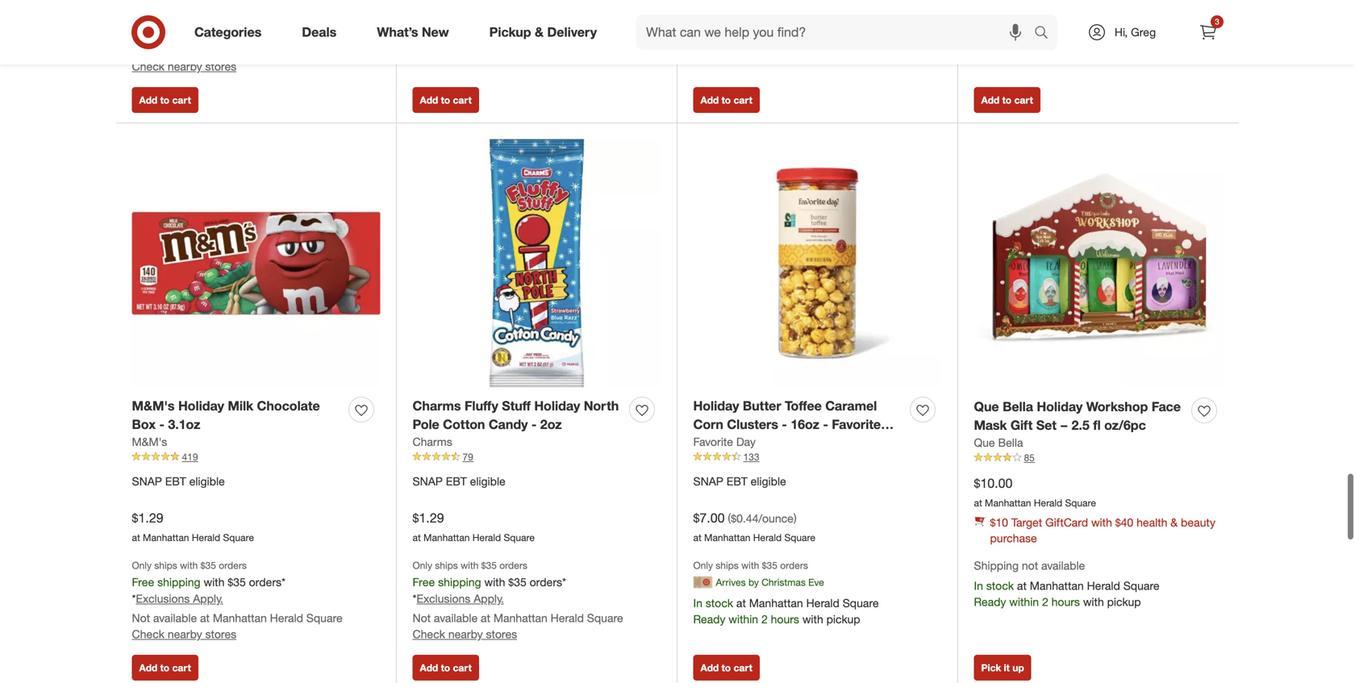 Task type: vqa. For each thing, say whether or not it's contained in the screenshot.
- inside M&M's Holiday Milk Chocolate Box - 3.1oz
yes



Task type: locate. For each thing, give the bounding box(es) containing it.
snap ebt eligible for -
[[132, 475, 225, 489]]

orders for cotton
[[500, 560, 528, 572]]

1 vertical spatial charms
[[413, 435, 452, 449]]

1 horizontal spatial in
[[974, 579, 984, 593]]

it
[[1004, 662, 1010, 674]]

1 horizontal spatial hours
[[1052, 595, 1080, 609]]

0 horizontal spatial $1.29 at manhattan herald square
[[132, 510, 254, 544]]

only for charms fluffy stuff holiday north pole cotton candy - 2oz
[[413, 560, 432, 572]]

2 horizontal spatial orders
[[781, 560, 808, 572]]

0 horizontal spatial within
[[729, 612, 759, 627]]

0 vertical spatial 2
[[1043, 595, 1049, 609]]

- right box
[[159, 417, 165, 433]]

0 horizontal spatial eligible
[[189, 475, 225, 489]]

$1.29 for pole
[[413, 510, 444, 526]]

m&m's holiday milk chocolate box - 3.1oz image
[[132, 139, 380, 388], [132, 139, 380, 388]]

greg
[[1131, 25, 1156, 39]]

2 $1.29 at manhattan herald square from the left
[[413, 510, 535, 544]]

add to cart
[[139, 94, 191, 106], [420, 94, 472, 106], [701, 94, 753, 106], [982, 94, 1034, 106], [139, 662, 191, 674], [420, 662, 472, 674], [701, 662, 753, 674]]

shipping for charms fluffy stuff holiday north pole cotton candy - 2oz
[[438, 575, 481, 589]]

1 vertical spatial stock
[[706, 596, 734, 610]]

eve
[[809, 8, 824, 20], [1090, 11, 1105, 24], [809, 576, 824, 589]]

charms inside 'charms fluffy stuff holiday north pole cotton candy - 2oz'
[[413, 398, 461, 414]]

1 vertical spatial 2
[[762, 612, 768, 627]]

1 eligible from the left
[[189, 475, 225, 489]]

0 horizontal spatial 2
[[762, 612, 768, 627]]

m&m's holiday milk chocolate box - 3.1oz
[[132, 398, 320, 433]]

bella inside 'link'
[[999, 436, 1024, 450]]

bella inside que bella holiday workshop face mask gift set – 2.5 fl oz/6pc
[[1003, 399, 1034, 415]]

ready inside in stock at  manhattan herald square ready within 2 hours with pickup
[[694, 612, 726, 627]]

2 orders from the left
[[500, 560, 528, 572]]

ebt
[[165, 475, 186, 489], [446, 475, 467, 489], [727, 475, 748, 489]]

available
[[715, 28, 759, 42], [996, 31, 1039, 45], [153, 43, 197, 57], [1042, 559, 1086, 573], [153, 611, 197, 626], [434, 611, 478, 626]]

- left the 2oz
[[532, 417, 537, 433]]

2 snap from the left
[[413, 475, 443, 489]]

stores inside free shipping * exclusions apply. not available at check nearby stores
[[205, 59, 237, 74]]

in down shipping
[[974, 579, 984, 593]]

que down mask
[[974, 436, 995, 450]]

pickup
[[1108, 595, 1142, 609], [827, 612, 861, 627]]

snap ebt eligible down 419
[[132, 475, 225, 489]]

0 horizontal spatial only
[[132, 560, 152, 572]]

check inside free shipping * exclusions apply. not available at check nearby stores
[[132, 59, 165, 74]]

north
[[584, 398, 619, 414]]

m&m's inside m&m's holiday milk chocolate box - 3.1oz
[[132, 398, 175, 414]]

bella for que bella
[[999, 436, 1024, 450]]

in down only ships with $35 orders
[[694, 596, 703, 610]]

0 vertical spatial in
[[974, 579, 984, 593]]

apply. for charms fluffy stuff holiday north pole cotton candy - 2oz
[[474, 592, 504, 606]]

snap ebt eligible down '79'
[[413, 475, 506, 489]]

133 link
[[694, 450, 942, 464]]

que up mask
[[974, 399, 1000, 415]]

$35
[[201, 560, 216, 572], [481, 560, 497, 572], [762, 560, 778, 572], [228, 575, 246, 589], [509, 575, 527, 589]]

$1.29 at manhattan herald square down '79'
[[413, 510, 535, 544]]

available inside shipping not available in stock at  manhattan herald square ready within 2 hours with pickup
[[1042, 559, 1086, 573]]

0 vertical spatial &
[[535, 24, 544, 40]]

holiday butter toffee caramel corn clusters - 16oz - favorite day™
[[694, 398, 881, 451]]

1 horizontal spatial stock
[[987, 579, 1014, 593]]

stock down shipping
[[987, 579, 1014, 593]]

holiday
[[178, 398, 224, 414], [535, 398, 580, 414], [694, 398, 740, 414], [1037, 399, 1083, 415]]

*
[[132, 24, 136, 38], [132, 592, 136, 606], [413, 592, 417, 606]]

2
[[1043, 595, 1049, 609], [762, 612, 768, 627]]

1 vertical spatial pickup
[[827, 612, 861, 627]]

1 vertical spatial within
[[729, 612, 759, 627]]

0 horizontal spatial snap
[[132, 475, 162, 489]]

1 horizontal spatial snap ebt eligible
[[413, 475, 506, 489]]

exclusions
[[136, 24, 190, 38], [136, 592, 190, 606], [417, 592, 471, 606]]

1 horizontal spatial $1.29
[[413, 510, 444, 526]]

hours inside in stock at  manhattan herald square ready within 2 hours with pickup
[[771, 612, 800, 627]]

2 horizontal spatial only
[[694, 560, 713, 572]]

$1.29 at manhattan herald square down 419
[[132, 510, 254, 544]]

0 horizontal spatial ebt
[[165, 475, 186, 489]]

2 horizontal spatial eligible
[[751, 475, 787, 489]]

1 horizontal spatial orders
[[500, 560, 528, 572]]

orders*
[[249, 575, 286, 589], [530, 575, 566, 589]]

2 m&m's from the top
[[132, 435, 167, 449]]

nearby
[[729, 44, 764, 58], [1010, 47, 1045, 62], [168, 59, 202, 74], [168, 628, 202, 642], [449, 628, 483, 642]]

exclusions apply. button
[[136, 23, 223, 39], [136, 591, 223, 607], [417, 591, 504, 607]]

que inside que bella holiday workshop face mask gift set – 2.5 fl oz/6pc
[[974, 399, 1000, 415]]

in inside shipping not available in stock at  manhattan herald square ready within 2 hours with pickup
[[974, 579, 984, 593]]

deals
[[302, 24, 337, 40]]

m&m's down box
[[132, 435, 167, 449]]

0 vertical spatial hours
[[1052, 595, 1080, 609]]

$1.29
[[132, 510, 163, 526], [413, 510, 444, 526]]

2 horizontal spatial snap ebt eligible
[[694, 475, 787, 489]]

charms up the 'pole'
[[413, 398, 461, 414]]

ready down only ships with $35 orders
[[694, 612, 726, 627]]

holiday up corn
[[694, 398, 740, 414]]

favorite down corn
[[694, 435, 734, 449]]

square
[[868, 28, 904, 42], [1149, 31, 1185, 45], [1066, 497, 1097, 509], [223, 532, 254, 544], [504, 532, 535, 544], [785, 532, 816, 544], [1124, 579, 1160, 593], [843, 596, 879, 610], [306, 611, 343, 626], [587, 611, 624, 626]]

stuff
[[502, 398, 531, 414]]

ready down shipping
[[974, 595, 1007, 609]]

2 orders* from the left
[[530, 575, 566, 589]]

- right 16oz
[[823, 417, 829, 433]]

1 $1.29 at manhattan herald square from the left
[[132, 510, 254, 544]]

0 vertical spatial charms
[[413, 398, 461, 414]]

2 que from the top
[[974, 436, 995, 450]]

holiday up the 2oz
[[535, 398, 580, 414]]

ebt down the 133
[[727, 475, 748, 489]]

1 orders* from the left
[[249, 575, 286, 589]]

only
[[132, 560, 152, 572], [413, 560, 432, 572], [694, 560, 713, 572]]

1 vertical spatial bella
[[999, 436, 1024, 450]]

at inside shipping not available in stock at  manhattan herald square ready within 2 hours with pickup
[[1018, 579, 1027, 593]]

ebt down '79'
[[446, 475, 467, 489]]

1 ebt from the left
[[165, 475, 186, 489]]

$1.29 at manhattan herald square
[[132, 510, 254, 544], [413, 510, 535, 544]]

0 vertical spatial ready
[[974, 595, 1007, 609]]

1 only ships with $35 orders free shipping with $35 orders* * exclusions apply. not available at manhattan herald square check nearby stores from the left
[[132, 560, 343, 642]]

shipping not available in stock at  manhattan herald square ready within 2 hours with pickup
[[974, 559, 1160, 609]]

79
[[463, 451, 474, 463]]

m&m's up box
[[132, 398, 175, 414]]

1 horizontal spatial $1.29 at manhattan herald square
[[413, 510, 535, 544]]

only ships with $35 orders
[[694, 560, 808, 572]]

holiday inside m&m's holiday milk chocolate box - 3.1oz
[[178, 398, 224, 414]]

pickup & delivery
[[490, 24, 597, 40]]

holiday up 3.1oz
[[178, 398, 224, 414]]

que inside 'link'
[[974, 436, 995, 450]]

2 $1.29 from the left
[[413, 510, 444, 526]]

snap ebt eligible down the 133
[[694, 475, 787, 489]]

with inside in stock at  manhattan herald square ready within 2 hours with pickup
[[803, 612, 824, 627]]

bella down gift
[[999, 436, 1024, 450]]

1 horizontal spatial ready
[[974, 595, 1007, 609]]

arrives by christmas eve
[[716, 8, 824, 20], [997, 11, 1105, 24], [716, 576, 824, 589]]

snap down 'm&m's' link
[[132, 475, 162, 489]]

with inside the $10 target giftcard with $40 health & beauty purchase
[[1092, 515, 1113, 530]]

0 horizontal spatial hours
[[771, 612, 800, 627]]

holiday butter toffee caramel corn clusters - 16oz - favorite day™ image
[[694, 139, 942, 388], [694, 139, 942, 388]]

snap up $7.00
[[694, 475, 724, 489]]

snap for charms fluffy stuff holiday north pole cotton candy - 2oz
[[413, 475, 443, 489]]

charms for charms
[[413, 435, 452, 449]]

1 horizontal spatial only ships with $35 orders free shipping with $35 orders* * exclusions apply. not available at manhattan herald square check nearby stores
[[413, 560, 624, 642]]

favorite inside holiday butter toffee caramel corn clusters - 16oz - favorite day™
[[832, 417, 881, 433]]

apply. inside free shipping * exclusions apply. not available at check nearby stores
[[193, 24, 223, 38]]

1 horizontal spatial only
[[413, 560, 432, 572]]

0 vertical spatial bella
[[1003, 399, 1034, 415]]

0 horizontal spatial orders
[[219, 560, 247, 572]]

0 vertical spatial stock
[[987, 579, 1014, 593]]

2 only ships with $35 orders free shipping with $35 orders* * exclusions apply. not available at manhattan herald square check nearby stores from the left
[[413, 560, 624, 642]]

$1.29 down 'm&m's' link
[[132, 510, 163, 526]]

2 charms from the top
[[413, 435, 452, 449]]

1 vertical spatial hours
[[771, 612, 800, 627]]

2 horizontal spatial snap
[[694, 475, 724, 489]]

1 snap from the left
[[132, 475, 162, 489]]

1 vertical spatial m&m's
[[132, 435, 167, 449]]

0 horizontal spatial stock
[[706, 596, 734, 610]]

0 horizontal spatial &
[[535, 24, 544, 40]]

2 ebt from the left
[[446, 475, 467, 489]]

hi, greg
[[1115, 25, 1156, 39]]

0 vertical spatial m&m's
[[132, 398, 175, 414]]

0 horizontal spatial only ships with $35 orders free shipping with $35 orders* * exclusions apply. not available at manhattan herald square check nearby stores
[[132, 560, 343, 642]]

m&m's for m&m's holiday milk chocolate box - 3.1oz
[[132, 398, 175, 414]]

0 horizontal spatial $1.29
[[132, 510, 163, 526]]

3 ebt from the left
[[727, 475, 748, 489]]

snap
[[132, 475, 162, 489], [413, 475, 443, 489], [694, 475, 724, 489]]

2 eligible from the left
[[470, 475, 506, 489]]

1 horizontal spatial favorite
[[832, 417, 881, 433]]

0 horizontal spatial in
[[694, 596, 703, 610]]

0 horizontal spatial ready
[[694, 612, 726, 627]]

1 vertical spatial que
[[974, 436, 995, 450]]

to
[[160, 94, 170, 106], [441, 94, 450, 106], [722, 94, 731, 106], [1003, 94, 1012, 106], [160, 662, 170, 674], [441, 662, 450, 674], [722, 662, 731, 674]]

eligible down the 133
[[751, 475, 787, 489]]

charms fluffy stuff holiday north pole cotton candy - 2oz image
[[413, 139, 661, 388], [413, 139, 661, 388]]

shipping
[[157, 7, 201, 21], [157, 575, 201, 589], [438, 575, 481, 589]]

1 horizontal spatial snap
[[413, 475, 443, 489]]

square inside $7.00 ( $0.44 /ounce ) at manhattan herald square
[[785, 532, 816, 544]]

2 horizontal spatial ships
[[716, 560, 739, 572]]

* for m&m's holiday milk chocolate box - 3.1oz
[[132, 592, 136, 606]]

1 horizontal spatial ebt
[[446, 475, 467, 489]]

1 $1.29 from the left
[[132, 510, 163, 526]]

herald
[[832, 28, 865, 42], [1113, 31, 1146, 45], [1034, 497, 1063, 509], [192, 532, 220, 544], [473, 532, 501, 544], [754, 532, 782, 544], [1087, 579, 1121, 593], [807, 596, 840, 610], [270, 611, 303, 626], [551, 611, 584, 626]]

check nearby stores button
[[694, 43, 798, 60], [974, 47, 1079, 63], [132, 59, 237, 75], [132, 627, 237, 643], [413, 627, 517, 643]]

square inside shipping not available in stock at  manhattan herald square ready within 2 hours with pickup
[[1124, 579, 1160, 593]]

at inside $7.00 ( $0.44 /ounce ) at manhattan herald square
[[694, 532, 702, 544]]

que bella holiday workshop face mask gift set – 2.5 fl oz/6pc link
[[974, 398, 1186, 435]]

0 horizontal spatial orders*
[[249, 575, 286, 589]]

charms fluffy stuff holiday north pole cotton candy - 2oz link
[[413, 397, 623, 434]]

eligible down 419
[[189, 475, 225, 489]]

hours down giftcard
[[1052, 595, 1080, 609]]

holiday up –
[[1037, 399, 1083, 415]]

charms
[[413, 398, 461, 414], [413, 435, 452, 449]]

2 - from the left
[[532, 417, 537, 433]]

ebt down 419
[[165, 475, 186, 489]]

que bella holiday workshop face mask gift set – 2.5 fl oz/6pc image
[[974, 139, 1224, 389], [974, 139, 1224, 389]]

1 orders from the left
[[219, 560, 247, 572]]

favorite down caramel
[[832, 417, 881, 433]]

eligible for -
[[751, 475, 787, 489]]

3 link
[[1191, 15, 1227, 50]]

1 - from the left
[[159, 417, 165, 433]]

1 que from the top
[[974, 399, 1000, 415]]

free for m&m's holiday milk chocolate box - 3.1oz
[[132, 575, 154, 589]]

ships for cotton
[[435, 560, 458, 572]]

0 vertical spatial pickup
[[1108, 595, 1142, 609]]

1 horizontal spatial ships
[[435, 560, 458, 572]]

que
[[974, 399, 1000, 415], [974, 436, 995, 450]]

2 snap ebt eligible from the left
[[413, 475, 506, 489]]

& right the 'pickup'
[[535, 24, 544, 40]]

1 horizontal spatial 2
[[1043, 595, 1049, 609]]

3 snap ebt eligible from the left
[[694, 475, 787, 489]]

- left 16oz
[[782, 417, 787, 433]]

1 horizontal spatial &
[[1171, 515, 1178, 530]]

0 horizontal spatial pickup
[[827, 612, 861, 627]]

by
[[749, 8, 759, 20], [1030, 11, 1040, 24], [749, 576, 759, 589]]

new
[[422, 24, 449, 40]]

candy
[[489, 417, 528, 433]]

add to cart button
[[132, 87, 198, 113], [413, 87, 479, 113], [694, 87, 760, 113], [974, 87, 1041, 113], [132, 655, 198, 681], [413, 655, 479, 681], [694, 655, 760, 681]]

fluffy
[[465, 398, 499, 414]]

85 link
[[974, 451, 1224, 465]]

3
[[1215, 17, 1220, 27]]

/ounce
[[759, 512, 794, 526]]

charms for charms fluffy stuff holiday north pole cotton candy - 2oz
[[413, 398, 461, 414]]

$1.29 down charms link
[[413, 510, 444, 526]]

1 m&m's from the top
[[132, 398, 175, 414]]

$10 target giftcard with $40 health & beauty purchase
[[991, 515, 1216, 546]]

apply. for m&m's holiday milk chocolate box - 3.1oz
[[193, 592, 223, 606]]

0 vertical spatial within
[[1010, 595, 1039, 609]]

categories link
[[181, 15, 282, 50]]

snap for holiday butter toffee caramel corn clusters - 16oz - favorite day™
[[694, 475, 724, 489]]

1 charms from the top
[[413, 398, 461, 414]]

seasonal shipping icon image
[[694, 5, 713, 24], [974, 8, 994, 27], [694, 573, 713, 592]]

orders
[[219, 560, 247, 572], [500, 560, 528, 572], [781, 560, 808, 572]]

3 only from the left
[[694, 560, 713, 572]]

at
[[762, 28, 771, 42], [1043, 31, 1052, 45], [200, 43, 210, 57], [974, 497, 983, 509], [132, 532, 140, 544], [413, 532, 421, 544], [694, 532, 702, 544], [1018, 579, 1027, 593], [737, 596, 746, 610], [200, 611, 210, 626], [481, 611, 491, 626]]

hours down only ships with $35 orders
[[771, 612, 800, 627]]

1 only from the left
[[132, 560, 152, 572]]

free inside free shipping * exclusions apply. not available at check nearby stores
[[132, 7, 154, 21]]

holiday inside 'charms fluffy stuff holiday north pole cotton candy - 2oz'
[[535, 398, 580, 414]]

herald inside $10.00 at manhattan herald square
[[1034, 497, 1063, 509]]

1 vertical spatial &
[[1171, 515, 1178, 530]]

0 vertical spatial favorite
[[832, 417, 881, 433]]

133
[[744, 451, 760, 463]]

not
[[694, 28, 712, 42], [974, 31, 993, 45], [132, 43, 150, 57], [132, 611, 150, 626], [413, 611, 431, 626]]

hours
[[1052, 595, 1080, 609], [771, 612, 800, 627]]

eligible down '79'
[[470, 475, 506, 489]]

2 ships from the left
[[435, 560, 458, 572]]

0 horizontal spatial ships
[[154, 560, 177, 572]]

eligible for 3.1oz
[[189, 475, 225, 489]]

exclusions apply. button for m&m's holiday milk chocolate box - 3.1oz
[[136, 591, 223, 607]]

1 snap ebt eligible from the left
[[132, 475, 225, 489]]

arrives
[[716, 8, 746, 20], [997, 11, 1027, 24], [716, 576, 746, 589]]

holiday inside que bella holiday workshop face mask gift set – 2.5 fl oz/6pc
[[1037, 399, 1083, 415]]

manhattan inside $10.00 at manhattan herald square
[[985, 497, 1032, 509]]

0 horizontal spatial favorite
[[694, 435, 734, 449]]

& right health
[[1171, 515, 1178, 530]]

stock inside in stock at  manhattan herald square ready within 2 hours with pickup
[[706, 596, 734, 610]]

2 only from the left
[[413, 560, 432, 572]]

bella up gift
[[1003, 399, 1034, 415]]

within
[[1010, 595, 1039, 609], [729, 612, 759, 627]]

snap ebt eligible
[[132, 475, 225, 489], [413, 475, 506, 489], [694, 475, 787, 489]]

0 vertical spatial que
[[974, 399, 1000, 415]]

1 horizontal spatial orders*
[[530, 575, 566, 589]]

2 horizontal spatial ebt
[[727, 475, 748, 489]]

$10.00 at manhattan herald square
[[974, 476, 1097, 509]]

within inside in stock at  manhattan herald square ready within 2 hours with pickup
[[729, 612, 759, 627]]

3.1oz
[[168, 417, 200, 433]]

0 horizontal spatial snap ebt eligible
[[132, 475, 225, 489]]

stock down only ships with $35 orders
[[706, 596, 734, 610]]

pole
[[413, 417, 440, 433]]

1 horizontal spatial pickup
[[1108, 595, 1142, 609]]

caramel
[[826, 398, 877, 414]]

only ships with $35 orders free shipping with $35 orders* * exclusions apply. not available at manhattan herald square check nearby stores
[[132, 560, 343, 642], [413, 560, 624, 642]]

snap ebt eligible for clusters
[[694, 475, 787, 489]]

1 ships from the left
[[154, 560, 177, 572]]

what's
[[377, 24, 418, 40]]

toffee
[[785, 398, 822, 414]]

3 eligible from the left
[[751, 475, 787, 489]]

1 horizontal spatial within
[[1010, 595, 1039, 609]]

ebt for clusters
[[727, 475, 748, 489]]

3 snap from the left
[[694, 475, 724, 489]]

1 vertical spatial in
[[694, 596, 703, 610]]

within down only ships with $35 orders
[[729, 612, 759, 627]]

charms down the 'pole'
[[413, 435, 452, 449]]

que bella holiday workshop face mask gift set – 2.5 fl oz/6pc
[[974, 399, 1181, 433]]

within down not
[[1010, 595, 1039, 609]]

1 vertical spatial ready
[[694, 612, 726, 627]]

419 link
[[132, 450, 380, 464]]

cart
[[172, 94, 191, 106], [453, 94, 472, 106], [734, 94, 753, 106], [1015, 94, 1034, 106], [172, 662, 191, 674], [453, 662, 472, 674], [734, 662, 753, 674]]

2 inside in stock at  manhattan herald square ready within 2 hours with pickup
[[762, 612, 768, 627]]

1 horizontal spatial eligible
[[470, 475, 506, 489]]

snap down charms link
[[413, 475, 443, 489]]



Task type: describe. For each thing, give the bounding box(es) containing it.
square inside in stock at  manhattan herald square ready within 2 hours with pickup
[[843, 596, 879, 610]]

favorite day link
[[694, 434, 756, 450]]

4 - from the left
[[823, 417, 829, 433]]

$1.29 at manhattan herald square for 3.1oz
[[132, 510, 254, 544]]

$40
[[1116, 515, 1134, 530]]

delivery
[[547, 24, 597, 40]]

1 vertical spatial favorite
[[694, 435, 734, 449]]

- inside 'charms fluffy stuff holiday north pole cotton candy - 2oz'
[[532, 417, 537, 433]]

2 inside shipping not available in stock at  manhattan herald square ready within 2 hours with pickup
[[1043, 595, 1049, 609]]

$0.44
[[731, 512, 759, 526]]

1 horizontal spatial not available at manhattan herald square check nearby stores
[[974, 31, 1185, 62]]

available inside free shipping * exclusions apply. not available at check nearby stores
[[153, 43, 197, 57]]

orders* for m&m's holiday milk chocolate box - 3.1oz
[[249, 575, 286, 589]]

free shipping * exclusions apply. not available at check nearby stores
[[132, 7, 237, 74]]

giftcard
[[1046, 515, 1089, 530]]

eligible for cotton
[[470, 475, 506, 489]]

$10
[[991, 515, 1009, 530]]

0 horizontal spatial not available at manhattan herald square check nearby stores
[[694, 28, 904, 58]]

ebt for -
[[165, 475, 186, 489]]

hi,
[[1115, 25, 1128, 39]]

workshop
[[1087, 399, 1149, 415]]

herald inside in stock at  manhattan herald square ready within 2 hours with pickup
[[807, 596, 840, 610]]

m&m's holiday milk chocolate box - 3.1oz link
[[132, 397, 343, 434]]

que for que bella holiday workshop face mask gift set – 2.5 fl oz/6pc
[[974, 399, 1000, 415]]

what's new
[[377, 24, 449, 40]]

bella for que bella holiday workshop face mask gift set – 2.5 fl oz/6pc
[[1003, 399, 1034, 415]]

charms link
[[413, 434, 452, 450]]

set
[[1037, 418, 1057, 433]]

at inside in stock at  manhattan herald square ready within 2 hours with pickup
[[737, 596, 746, 610]]

butter
[[743, 398, 782, 414]]

in inside in stock at  manhattan herald square ready within 2 hours with pickup
[[694, 596, 703, 610]]

not inside free shipping * exclusions apply. not available at check nearby stores
[[132, 43, 150, 57]]

corn
[[694, 417, 724, 433]]

que bella link
[[974, 435, 1024, 451]]

What can we help you find? suggestions appear below search field
[[637, 15, 1039, 50]]

holiday butter toffee caramel corn clusters - 16oz - favorite day™ link
[[694, 397, 904, 451]]

search
[[1027, 26, 1066, 42]]

milk
[[228, 398, 253, 414]]

$7.00 ( $0.44 /ounce ) at manhattan herald square
[[694, 510, 816, 544]]

nearby inside free shipping * exclusions apply. not available at check nearby stores
[[168, 59, 202, 74]]

orders for 3.1oz
[[219, 560, 247, 572]]

$1.29 at manhattan herald square for cotton
[[413, 510, 535, 544]]

in stock at  manhattan herald square ready within 2 hours with pickup
[[694, 596, 879, 627]]

search button
[[1027, 15, 1066, 53]]

only ships with $35 orders free shipping with $35 orders* * exclusions apply. not available at manhattan herald square check nearby stores for 3.1oz
[[132, 560, 343, 642]]

fl
[[1094, 418, 1101, 433]]

exclusions for charms fluffy stuff holiday north pole cotton candy - 2oz
[[417, 592, 471, 606]]

2.5
[[1072, 418, 1090, 433]]

beauty
[[1181, 515, 1216, 530]]

square inside $10.00 at manhattan herald square
[[1066, 497, 1097, 509]]

box
[[132, 417, 156, 433]]

pickup inside shipping not available in stock at  manhattan herald square ready within 2 hours with pickup
[[1108, 595, 1142, 609]]

(
[[728, 512, 731, 526]]

manhattan inside $7.00 ( $0.44 /ounce ) at manhattan herald square
[[705, 532, 751, 544]]

- inside m&m's holiday milk chocolate box - 3.1oz
[[159, 417, 165, 433]]

$10.00
[[974, 476, 1013, 491]]

only ships with $35 orders free shipping with $35 orders* * exclusions apply. not available at manhattan herald square check nearby stores for cotton
[[413, 560, 624, 642]]

m&m's link
[[132, 434, 167, 450]]

2oz
[[541, 417, 562, 433]]

favorite day
[[694, 435, 756, 449]]

ships for 3.1oz
[[154, 560, 177, 572]]

herald inside shipping not available in stock at  manhattan herald square ready within 2 hours with pickup
[[1087, 579, 1121, 593]]

orders* for charms fluffy stuff holiday north pole cotton candy - 2oz
[[530, 575, 566, 589]]

with inside shipping not available in stock at  manhattan herald square ready within 2 hours with pickup
[[1084, 595, 1105, 609]]

419
[[182, 451, 198, 463]]

)
[[794, 512, 797, 526]]

stock inside shipping not available in stock at  manhattan herald square ready within 2 hours with pickup
[[987, 579, 1014, 593]]

que bella
[[974, 436, 1024, 450]]

oz/6pc
[[1105, 418, 1147, 433]]

purchase
[[991, 532, 1037, 546]]

ebt for pole
[[446, 475, 467, 489]]

manhattan inside in stock at  manhattan herald square ready within 2 hours with pickup
[[749, 596, 803, 610]]

shipping
[[974, 559, 1019, 573]]

shipping for m&m's holiday milk chocolate box - 3.1oz
[[157, 575, 201, 589]]

16oz
[[791, 417, 820, 433]]

cotton
[[443, 417, 485, 433]]

79 link
[[413, 450, 661, 464]]

exclusions for m&m's holiday milk chocolate box - 3.1oz
[[136, 592, 190, 606]]

up
[[1013, 662, 1025, 674]]

day
[[737, 435, 756, 449]]

pickup inside in stock at  manhattan herald square ready within 2 hours with pickup
[[827, 612, 861, 627]]

$1.29 for -
[[132, 510, 163, 526]]

holiday inside holiday butter toffee caramel corn clusters - 16oz - favorite day™
[[694, 398, 740, 414]]

pickup
[[490, 24, 531, 40]]

not
[[1022, 559, 1039, 573]]

snap for m&m's holiday milk chocolate box - 3.1oz
[[132, 475, 162, 489]]

shipping inside free shipping * exclusions apply. not available at check nearby stores
[[157, 7, 201, 21]]

herald inside $7.00 ( $0.44 /ounce ) at manhattan herald square
[[754, 532, 782, 544]]

categories
[[194, 24, 262, 40]]

gift
[[1011, 418, 1033, 433]]

m&m's for m&m's
[[132, 435, 167, 449]]

pick
[[982, 662, 1002, 674]]

3 orders from the left
[[781, 560, 808, 572]]

target
[[1012, 515, 1043, 530]]

pick it up
[[982, 662, 1025, 674]]

within inside shipping not available in stock at  manhattan herald square ready within 2 hours with pickup
[[1010, 595, 1039, 609]]

manhattan inside shipping not available in stock at  manhattan herald square ready within 2 hours with pickup
[[1030, 579, 1084, 593]]

–
[[1061, 418, 1068, 433]]

que for que bella
[[974, 436, 995, 450]]

face
[[1152, 399, 1181, 415]]

deals link
[[288, 15, 357, 50]]

$7.00
[[694, 510, 725, 526]]

only for m&m's holiday milk chocolate box - 3.1oz
[[132, 560, 152, 572]]

at inside $10.00 at manhattan herald square
[[974, 497, 983, 509]]

exclusions inside free shipping * exclusions apply. not available at check nearby stores
[[136, 24, 190, 38]]

health
[[1137, 515, 1168, 530]]

clusters
[[727, 417, 779, 433]]

what's new link
[[363, 15, 469, 50]]

free for charms fluffy stuff holiday north pole cotton candy - 2oz
[[413, 575, 435, 589]]

3 ships from the left
[[716, 560, 739, 572]]

day™
[[694, 435, 725, 451]]

exclusions apply. button for charms fluffy stuff holiday north pole cotton candy - 2oz
[[417, 591, 504, 607]]

charms fluffy stuff holiday north pole cotton candy - 2oz
[[413, 398, 619, 433]]

pickup & delivery link
[[476, 15, 617, 50]]

& inside "link"
[[535, 24, 544, 40]]

mask
[[974, 418, 1007, 433]]

3 - from the left
[[782, 417, 787, 433]]

* inside free shipping * exclusions apply. not available at check nearby stores
[[132, 24, 136, 38]]

* for charms fluffy stuff holiday north pole cotton candy - 2oz
[[413, 592, 417, 606]]

ready inside shipping not available in stock at  manhattan herald square ready within 2 hours with pickup
[[974, 595, 1007, 609]]

at inside free shipping * exclusions apply. not available at check nearby stores
[[200, 43, 210, 57]]

hours inside shipping not available in stock at  manhattan herald square ready within 2 hours with pickup
[[1052, 595, 1080, 609]]

& inside the $10 target giftcard with $40 health & beauty purchase
[[1171, 515, 1178, 530]]

chocolate
[[257, 398, 320, 414]]

snap ebt eligible for pole
[[413, 475, 506, 489]]

pick it up button
[[974, 655, 1032, 681]]

85
[[1024, 452, 1035, 464]]



